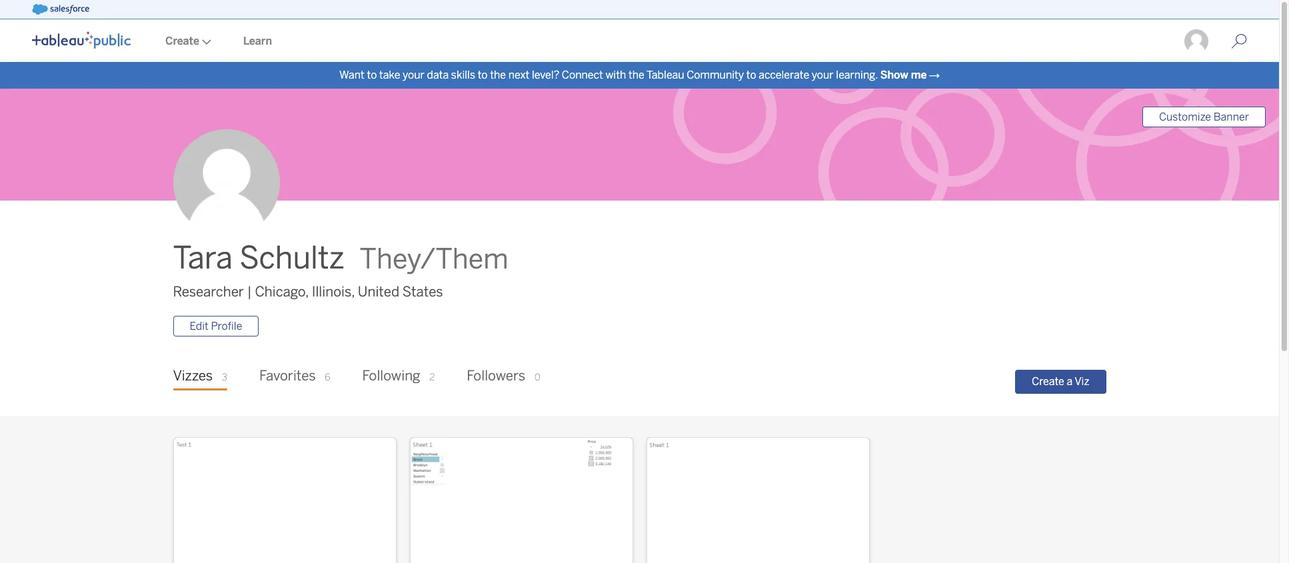 Task type: locate. For each thing, give the bounding box(es) containing it.
to left take
[[367, 69, 377, 81]]

edit profile button
[[173, 316, 259, 337]]

profile
[[211, 320, 242, 333]]

0 horizontal spatial the
[[490, 69, 506, 81]]

0 horizontal spatial create
[[165, 35, 199, 47]]

your left learning.
[[812, 69, 834, 81]]

next
[[509, 69, 530, 81]]

0
[[535, 372, 541, 384]]

avatar image
[[173, 130, 280, 236]]

viz
[[1075, 375, 1090, 388]]

edit profile
[[190, 320, 242, 333]]

learning.
[[837, 69, 878, 81]]

to right skills
[[478, 69, 488, 81]]

2 horizontal spatial to
[[747, 69, 757, 81]]

|
[[247, 284, 252, 300]]

2 to from the left
[[478, 69, 488, 81]]

0 horizontal spatial workbook thumbnail image
[[174, 438, 396, 564]]

→
[[930, 69, 940, 81]]

create inside button
[[1032, 375, 1065, 388]]

accelerate
[[759, 69, 810, 81]]

the
[[490, 69, 506, 81], [629, 69, 645, 81]]

show me link
[[881, 69, 927, 81]]

1 horizontal spatial your
[[812, 69, 834, 81]]

tara schultz
[[173, 240, 345, 277]]

community
[[687, 69, 744, 81]]

create inside dropdown button
[[165, 35, 199, 47]]

vizzes
[[173, 368, 213, 384]]

create for create a viz
[[1032, 375, 1065, 388]]

0 vertical spatial create
[[165, 35, 199, 47]]

create
[[165, 35, 199, 47], [1032, 375, 1065, 388]]

6
[[325, 372, 330, 384]]

workbook thumbnail image
[[174, 438, 396, 564], [411, 438, 633, 564], [647, 438, 869, 564]]

learn link
[[227, 21, 288, 62]]

go to search image
[[1216, 33, 1264, 49]]

united
[[358, 284, 400, 300]]

1 to from the left
[[367, 69, 377, 81]]

salesforce logo image
[[32, 4, 89, 15]]

customize banner
[[1160, 111, 1250, 123]]

your
[[403, 69, 425, 81], [812, 69, 834, 81]]

1 horizontal spatial workbook thumbnail image
[[411, 438, 633, 564]]

want to take your data skills to the next level? connect with the tableau community to accelerate your learning. show me →
[[339, 69, 940, 81]]

to left accelerate
[[747, 69, 757, 81]]

create button
[[149, 21, 227, 62]]

illinois,
[[312, 284, 355, 300]]

2 horizontal spatial workbook thumbnail image
[[647, 438, 869, 564]]

1 horizontal spatial to
[[478, 69, 488, 81]]

the right with in the top of the page
[[629, 69, 645, 81]]

1 horizontal spatial the
[[629, 69, 645, 81]]

your right take
[[403, 69, 425, 81]]

to
[[367, 69, 377, 81], [478, 69, 488, 81], [747, 69, 757, 81]]

logo image
[[32, 31, 131, 49]]

1 vertical spatial create
[[1032, 375, 1065, 388]]

3 workbook thumbnail image from the left
[[647, 438, 869, 564]]

1 the from the left
[[490, 69, 506, 81]]

2 the from the left
[[629, 69, 645, 81]]

show
[[881, 69, 909, 81]]

1 horizontal spatial create
[[1032, 375, 1065, 388]]

the left next
[[490, 69, 506, 81]]

researcher
[[173, 284, 244, 300]]

2 your from the left
[[812, 69, 834, 81]]

customize
[[1160, 111, 1212, 123]]

0 horizontal spatial to
[[367, 69, 377, 81]]

0 horizontal spatial your
[[403, 69, 425, 81]]



Task type: describe. For each thing, give the bounding box(es) containing it.
create a viz
[[1032, 375, 1090, 388]]

2 workbook thumbnail image from the left
[[411, 438, 633, 564]]

states
[[403, 284, 443, 300]]

take
[[380, 69, 400, 81]]

3 to from the left
[[747, 69, 757, 81]]

chicago,
[[255, 284, 309, 300]]

learn
[[243, 35, 272, 47]]

me
[[912, 69, 927, 81]]

tara.schultz image
[[1184, 28, 1211, 55]]

favorites
[[259, 368, 316, 384]]

3
[[222, 372, 227, 384]]

2
[[430, 372, 435, 384]]

tableau
[[647, 69, 685, 81]]

with
[[606, 69, 627, 81]]

banner
[[1214, 111, 1250, 123]]

create for create
[[165, 35, 199, 47]]

data
[[427, 69, 449, 81]]

researcher | chicago, illinois, united states
[[173, 284, 443, 300]]

following
[[363, 368, 421, 384]]

level?
[[532, 69, 560, 81]]

connect
[[562, 69, 603, 81]]

customize banner button
[[1143, 107, 1267, 127]]

schultz
[[240, 240, 345, 277]]

followers
[[467, 368, 526, 384]]

they/them
[[360, 243, 509, 276]]

edit
[[190, 320, 209, 333]]

skills
[[451, 69, 476, 81]]

want
[[339, 69, 365, 81]]

a
[[1067, 375, 1073, 388]]

create a viz button
[[1016, 370, 1107, 394]]

tara
[[173, 240, 233, 277]]

1 workbook thumbnail image from the left
[[174, 438, 396, 564]]

1 your from the left
[[403, 69, 425, 81]]



Task type: vqa. For each thing, say whether or not it's contained in the screenshot.
Profile
yes



